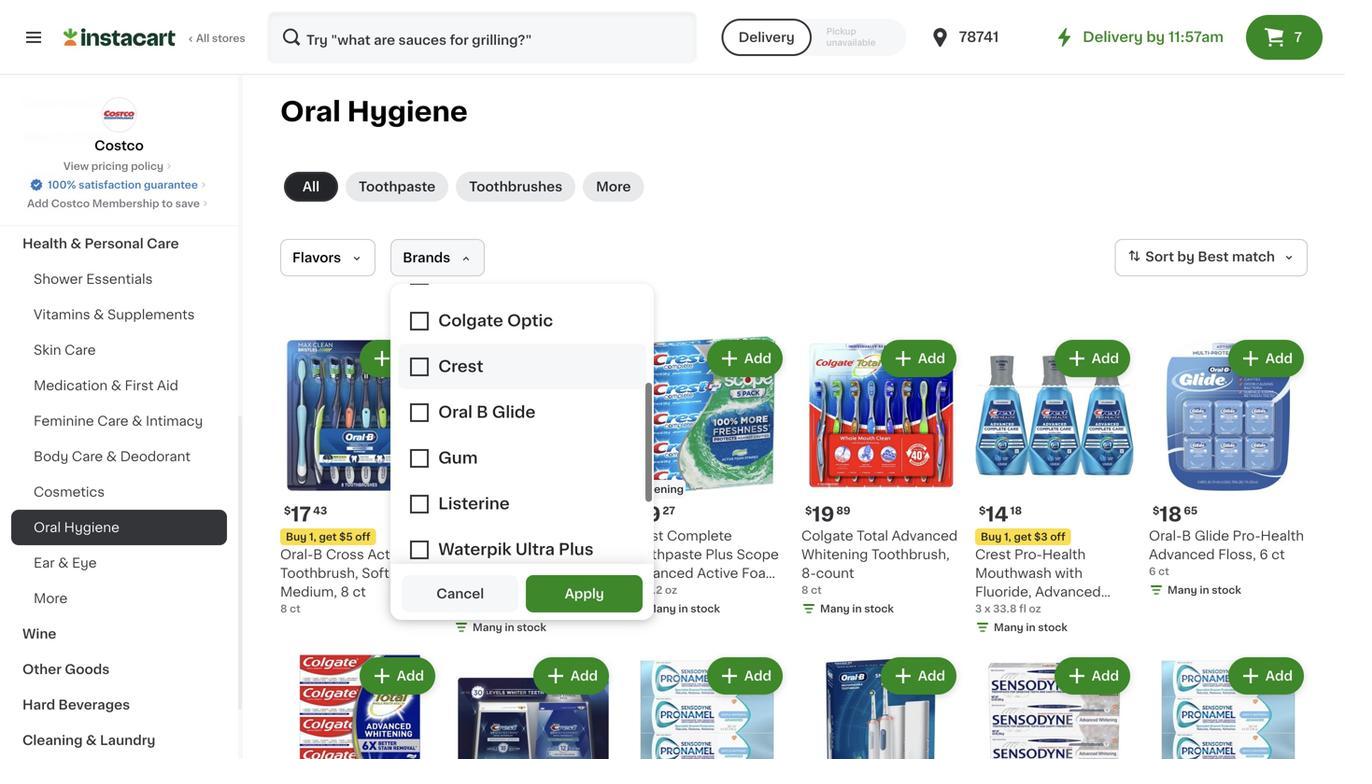 Task type: locate. For each thing, give the bounding box(es) containing it.
intimacy
[[146, 415, 203, 428]]

more
[[596, 180, 631, 193], [34, 592, 68, 605]]

toothpaste link
[[346, 172, 449, 202]]

goods up beverages
[[65, 663, 110, 676]]

pro-
[[1233, 530, 1261, 543], [1015, 548, 1043, 561]]

$ for $ 14 18
[[979, 506, 986, 516]]

0 horizontal spatial 18
[[465, 505, 487, 525]]

toothbrush, down total
[[872, 548, 950, 561]]

care for feminine
[[97, 415, 129, 428]]

$ for $ 19 89
[[805, 506, 812, 516]]

0 vertical spatial all
[[196, 33, 210, 43]]

&
[[57, 131, 68, 144], [70, 237, 81, 250], [94, 308, 104, 321], [111, 379, 121, 392], [132, 415, 142, 428], [106, 450, 117, 463], [58, 557, 69, 570], [86, 734, 97, 747]]

apply
[[565, 588, 604, 601]]

advanced right total
[[892, 530, 958, 543]]

stock for 27
[[691, 604, 720, 614]]

health right glide
[[1261, 530, 1304, 543]]

in for 19
[[852, 604, 862, 614]]

2 horizontal spatial buy
[[981, 532, 1002, 542]]

8.2 right apply
[[646, 585, 663, 596]]

oral- inside oral-b glide pro-health advanced floss, 6 ct 6 ct
[[1149, 530, 1182, 543]]

2 $ from the left
[[458, 506, 465, 516]]

cleaning & laundry link
[[11, 723, 227, 759]]

complete down fluoride,
[[975, 604, 1040, 618]]

crest
[[628, 530, 664, 543], [454, 548, 490, 561], [975, 548, 1011, 561]]

1, down $ 14 18 at the bottom of the page
[[1004, 532, 1012, 542]]

3 down 3 x 33.8 fl oz
[[998, 623, 1006, 636]]

oral up ear
[[34, 521, 61, 534]]

oz, down active
[[707, 586, 726, 599]]

all left stores at left top
[[196, 33, 210, 43]]

hygiene up eye
[[64, 521, 119, 534]]

add costco membership to save link
[[27, 196, 211, 211]]

many down count
[[820, 604, 850, 614]]

paper goods
[[22, 202, 110, 215]]

1 horizontal spatial buy
[[460, 532, 480, 542]]

8.2 down active
[[683, 586, 703, 599]]

off for 14
[[1050, 532, 1066, 542]]

33.8 right the care,
[[1082, 604, 1111, 618]]

stock down active
[[691, 604, 720, 614]]

0 horizontal spatial buy
[[286, 532, 307, 542]]

oral hygiene up toothpaste link
[[280, 99, 468, 125]]

oral hygiene link
[[11, 510, 227, 546]]

1 horizontal spatial 3
[[998, 623, 1006, 636]]

care,
[[1044, 604, 1078, 618]]

1 vertical spatial costco
[[51, 199, 90, 209]]

many in stock down count
[[820, 604, 894, 614]]

0 horizontal spatial 33.8
[[993, 604, 1017, 614]]

5
[[628, 585, 635, 596], [454, 586, 463, 599], [729, 586, 738, 599], [454, 604, 461, 614]]

1 horizontal spatial hygiene
[[347, 99, 468, 125]]

& right beer
[[57, 131, 68, 144]]

19 left '27'
[[638, 505, 661, 525]]

complete
[[667, 530, 732, 543], [975, 604, 1040, 618]]

0 horizontal spatial fl
[[1019, 604, 1027, 614]]

& for laundry
[[86, 734, 97, 747]]

$ inside $ 19 89
[[805, 506, 812, 516]]

b down buy 1, get $5 off
[[313, 548, 323, 561]]

65
[[1184, 506, 1198, 516]]

1 horizontal spatial 18
[[1010, 506, 1022, 516]]

& down paper goods
[[70, 237, 81, 250]]

all
[[196, 33, 210, 43], [303, 180, 320, 193]]

0 vertical spatial health
[[22, 237, 67, 250]]

liquor
[[22, 166, 65, 179]]

health down paper
[[22, 237, 67, 250]]

service type group
[[722, 19, 907, 56]]

$ inside $ 14 18
[[979, 506, 986, 516]]

2 horizontal spatial 8
[[802, 585, 809, 596]]

5 x 8.2 oz
[[628, 585, 677, 596]]

oral- down $ 18 65
[[1149, 530, 1182, 543]]

many in stock down oral-b glide pro-health advanced floss, 6 ct 6 ct in the right bottom of the page
[[1168, 585, 1241, 596]]

feminine care & intimacy
[[34, 415, 203, 428]]

delivery inside delivery by 11:57am link
[[1083, 30, 1143, 44]]

delivery inside 'delivery' button
[[739, 31, 795, 44]]

1 buy from the left
[[286, 532, 307, 542]]

crest down 19 27
[[628, 530, 664, 543]]

0 vertical spatial pro-
[[1233, 530, 1261, 543]]

get up 3d
[[493, 532, 511, 542]]

by right sort
[[1178, 251, 1195, 264]]

whitening up count
[[802, 548, 868, 561]]

oral- inside oral-b cross action toothbrush, soft or medium, 8 ct 8 ct
[[280, 548, 313, 561]]

1 horizontal spatial toothpaste
[[628, 548, 702, 561]]

1 vertical spatial more link
[[11, 581, 227, 617]]

6 down $ 18 65
[[1149, 567, 1156, 577]]

toothbrush,
[[872, 548, 950, 561], [280, 567, 358, 580]]

costco up view pricing policy 'link'
[[95, 139, 144, 152]]

b inside oral-b cross action toothbrush, soft or medium, 8 ct 8 ct
[[313, 548, 323, 561]]

all stores
[[196, 33, 245, 43]]

flavors
[[292, 251, 341, 264]]

1 vertical spatial 6
[[1149, 567, 1156, 577]]

1 1, from the left
[[309, 532, 317, 542]]

in for 27
[[679, 604, 688, 614]]

1 vertical spatial more
[[34, 592, 68, 605]]

None search field
[[267, 11, 698, 64]]

off
[[355, 532, 371, 542], [530, 532, 545, 542], [1050, 532, 1066, 542]]

stock down colgate total advanced whitening toothbrush, 8-count 8 ct
[[864, 604, 894, 614]]

oral- for glide
[[1149, 530, 1182, 543]]

1 vertical spatial b
[[313, 548, 323, 561]]

toothpaste up the "5 x 8.2 oz"
[[628, 548, 702, 561]]

health inside 'crest pro-health mouthwash with fluoride, advanced complete care, 33.8 fl oz, 3 ct'
[[1043, 548, 1086, 561]]

get left $5
[[319, 532, 337, 542]]

get
[[319, 532, 337, 542], [493, 532, 511, 542], [1014, 532, 1032, 542]]

0 horizontal spatial get
[[319, 532, 337, 542]]

$ left 65
[[1153, 506, 1160, 516]]

1, down $ 17 43
[[309, 532, 317, 542]]

1 horizontal spatial b
[[1182, 530, 1192, 543]]

buy down 14
[[981, 532, 1002, 542]]

1 horizontal spatial all
[[303, 180, 320, 193]]

shower essentials
[[34, 273, 153, 286]]

goods for paper goods
[[65, 202, 110, 215]]

& inside 'link'
[[70, 237, 81, 250]]

18 for $ 18 92
[[465, 505, 487, 525]]

3 $ from the left
[[805, 506, 812, 516]]

1, down $ 18 92
[[483, 532, 490, 542]]

x
[[637, 585, 643, 596], [466, 586, 473, 599], [463, 604, 470, 614], [985, 604, 991, 614]]

2 horizontal spatial crest
[[975, 548, 1011, 561]]

1 horizontal spatial whitening
[[802, 548, 868, 561]]

33.8 down fluoride,
[[993, 604, 1017, 614]]

3 get from the left
[[1014, 532, 1032, 542]]

crest inside crest complete toothpaste plus scope advanced active foam, striped, 8.2 oz, 5 ct
[[628, 530, 664, 543]]

1 horizontal spatial 19
[[812, 505, 835, 525]]

fl inside 'crest pro-health mouthwash with fluoride, advanced complete care, 33.8 fl oz, 3 ct'
[[1114, 604, 1123, 618]]

brands button
[[391, 239, 485, 277]]

1 vertical spatial goods
[[65, 663, 110, 676]]

policy
[[131, 161, 164, 171]]

2 goods from the top
[[65, 663, 110, 676]]

oz, inside crest complete toothpaste plus scope advanced active foam, striped, 8.2 oz, 5 ct
[[707, 586, 726, 599]]

2 horizontal spatial health
[[1261, 530, 1304, 543]]

1 horizontal spatial health
[[1043, 548, 1086, 561]]

get left $3
[[1014, 532, 1032, 542]]

0 horizontal spatial oral
[[34, 521, 61, 534]]

5.2 down 3d
[[477, 586, 497, 599]]

product group
[[280, 336, 439, 617], [454, 336, 613, 639], [628, 336, 787, 620], [802, 336, 960, 620], [975, 336, 1134, 639], [1149, 336, 1308, 602], [280, 654, 439, 760], [454, 654, 613, 760], [628, 654, 787, 760], [802, 654, 960, 760], [975, 654, 1134, 760], [1149, 654, 1308, 760]]

0 vertical spatial toothbrush,
[[872, 548, 950, 561]]

$ inside $ 18 65
[[1153, 506, 1160, 516]]

0 horizontal spatial 8.2
[[646, 585, 663, 596]]

advanced down with at the bottom
[[1035, 586, 1101, 599]]

0 vertical spatial oral-
[[1149, 530, 1182, 543]]

scope
[[737, 548, 779, 561]]

crest left 3d
[[454, 548, 490, 561]]

1 vertical spatial 3
[[998, 623, 1006, 636]]

0 horizontal spatial hygiene
[[64, 521, 119, 534]]

personal
[[85, 237, 144, 250]]

all up flavors
[[303, 180, 320, 193]]

1 horizontal spatial delivery
[[1083, 30, 1143, 44]]

1 19 from the left
[[638, 505, 661, 525]]

off right $5
[[355, 532, 371, 542]]

0 vertical spatial 6
[[1260, 548, 1268, 561]]

body
[[34, 450, 68, 463]]

1 vertical spatial whitening
[[802, 548, 868, 561]]

1 get from the left
[[319, 532, 337, 542]]

1 goods from the top
[[65, 202, 110, 215]]

many in stock down crest 3d white advanced toothpaste, 5 x 5.2 oz 5 x 5.2 oz
[[473, 623, 546, 633]]

buy down $ 18 92
[[460, 532, 480, 542]]

3d
[[493, 548, 512, 561]]

advanced inside colgate total advanced whitening toothbrush, 8-count 8 ct
[[892, 530, 958, 543]]

1 horizontal spatial oral-
[[1149, 530, 1182, 543]]

stock down crest 3d white advanced toothpaste, 5 x 5.2 oz 5 x 5.2 oz
[[517, 623, 546, 633]]

1 vertical spatial health
[[1261, 530, 1304, 543]]

oral-b cross action toothbrush, soft or medium, 8 ct 8 ct
[[280, 548, 410, 614]]

1 horizontal spatial costco
[[95, 139, 144, 152]]

1 vertical spatial pro-
[[1015, 548, 1043, 561]]

1 vertical spatial hygiene
[[64, 521, 119, 534]]

advanced up the "5 x 8.2 oz"
[[628, 567, 694, 580]]

0 horizontal spatial oral hygiene
[[34, 521, 119, 534]]

delivery by 11:57am
[[1083, 30, 1224, 44]]

goods inside 'link'
[[65, 663, 110, 676]]

many in stock inside product group
[[994, 623, 1068, 633]]

1 horizontal spatial more link
[[583, 172, 644, 202]]

0 horizontal spatial 6
[[1149, 567, 1156, 577]]

membership
[[92, 199, 159, 209]]

many in stock
[[1168, 585, 1241, 596], [647, 604, 720, 614], [820, 604, 894, 614], [473, 623, 546, 633], [994, 623, 1068, 633]]

0 horizontal spatial toothpaste
[[359, 180, 436, 193]]

8 right medium,
[[341, 586, 349, 599]]

0 vertical spatial b
[[1182, 530, 1192, 543]]

ct down 3 x 33.8 fl oz
[[1010, 623, 1023, 636]]

care down to
[[147, 237, 179, 250]]

many down oral-b glide pro-health advanced floss, 6 ct 6 ct in the right bottom of the page
[[1168, 585, 1197, 596]]

0 vertical spatial oz,
[[707, 586, 726, 599]]

1 vertical spatial oral hygiene
[[34, 521, 119, 534]]

advanced down 3d
[[454, 567, 520, 580]]

b for cross
[[313, 548, 323, 561]]

0 horizontal spatial oral-
[[280, 548, 313, 561]]

8 down medium,
[[280, 604, 287, 614]]

health & personal care
[[22, 237, 179, 250]]

1 vertical spatial all
[[303, 180, 320, 193]]

stock down floss,
[[1212, 585, 1241, 596]]

1 vertical spatial complete
[[975, 604, 1040, 618]]

shower essentials link
[[11, 262, 227, 297]]

all for all stores
[[196, 33, 210, 43]]

8.2 inside crest complete toothpaste plus scope advanced active foam, striped, 8.2 oz, 5 ct
[[683, 586, 703, 599]]

1 vertical spatial toothpaste
[[628, 548, 702, 561]]

0 vertical spatial oral hygiene
[[280, 99, 468, 125]]

by inside field
[[1178, 251, 1195, 264]]

1 vertical spatial by
[[1178, 251, 1195, 264]]

goods for other goods
[[65, 663, 110, 676]]

2 horizontal spatial get
[[1014, 532, 1032, 542]]

0 vertical spatial toothpaste
[[359, 180, 436, 193]]

delivery for delivery
[[739, 31, 795, 44]]

complete inside 'crest pro-health mouthwash with fluoride, advanced complete care, 33.8 fl oz, 3 ct'
[[975, 604, 1040, 618]]

cleaning & laundry
[[22, 734, 155, 747]]

crest pro-health mouthwash with fluoride, advanced complete care, 33.8 fl oz, 3 ct
[[975, 548, 1123, 636]]

stores
[[212, 33, 245, 43]]

oz, inside 'crest pro-health mouthwash with fluoride, advanced complete care, 33.8 fl oz, 3 ct'
[[975, 623, 994, 636]]

total
[[857, 530, 889, 543]]

$ 18 65
[[1153, 505, 1198, 525]]

0 vertical spatial whitening
[[630, 484, 684, 495]]

2 buy from the left
[[460, 532, 480, 542]]

pro- inside 'crest pro-health mouthwash with fluoride, advanced complete care, 33.8 fl oz, 3 ct'
[[1015, 548, 1043, 561]]

3 1, from the left
[[1004, 532, 1012, 542]]

0 horizontal spatial delivery
[[739, 31, 795, 44]]

care inside 'link'
[[147, 237, 179, 250]]

$ up buy 1, get $3 off
[[979, 506, 986, 516]]

brands
[[403, 251, 451, 264]]

ct inside crest complete toothpaste plus scope advanced active foam, striped, 8.2 oz, 5 ct
[[741, 586, 755, 599]]

many down cancel button
[[473, 623, 502, 633]]

toothbrush, inside colgate total advanced whitening toothbrush, 8-count 8 ct
[[872, 548, 950, 561]]

$ up 'colgate'
[[805, 506, 812, 516]]

1 horizontal spatial 6
[[1260, 548, 1268, 561]]

1 $ from the left
[[284, 506, 291, 516]]

$ left 92
[[458, 506, 465, 516]]

active
[[697, 567, 738, 580]]

whitening up '27'
[[630, 484, 684, 495]]

oral-
[[1149, 530, 1182, 543], [280, 548, 313, 561]]

4 $ from the left
[[979, 506, 986, 516]]

$ inside $ 18 92
[[458, 506, 465, 516]]

0 vertical spatial hygiene
[[347, 99, 468, 125]]

costco down 100%
[[51, 199, 90, 209]]

buy 1, get $3 off
[[981, 532, 1066, 542]]

stock for buy 1, get $4 off
[[517, 623, 546, 633]]

1 horizontal spatial more
[[596, 180, 631, 193]]

2 horizontal spatial 18
[[1160, 505, 1182, 525]]

add
[[27, 199, 49, 209], [397, 352, 424, 365], [744, 352, 772, 365], [918, 352, 945, 365], [1092, 352, 1119, 365], [1266, 352, 1293, 365], [397, 670, 424, 683], [571, 670, 598, 683], [744, 670, 772, 683], [918, 670, 945, 683], [1092, 670, 1119, 683], [1266, 670, 1293, 683]]

many in stock down 3 x 33.8 fl oz
[[994, 623, 1068, 633]]

cancel button
[[402, 576, 519, 613]]

1 horizontal spatial 33.8
[[1082, 604, 1111, 618]]

stock down the care,
[[1038, 623, 1068, 633]]

satisfaction
[[79, 180, 141, 190]]

$ left 43
[[284, 506, 291, 516]]

0 vertical spatial by
[[1147, 30, 1165, 44]]

off right $3
[[1050, 532, 1066, 542]]

oz,
[[707, 586, 726, 599], [975, 623, 994, 636]]

sort
[[1146, 251, 1174, 264]]

oz inside product group
[[1029, 604, 1041, 614]]

floral link
[[11, 49, 227, 84]]

0 horizontal spatial by
[[1147, 30, 1165, 44]]

complete up the plus
[[667, 530, 732, 543]]

1 horizontal spatial off
[[530, 532, 545, 542]]

care up body care & deodorant at the bottom left of the page
[[97, 415, 129, 428]]

striped,
[[628, 586, 679, 599]]

advanced inside 'crest pro-health mouthwash with fluoride, advanced complete care, 33.8 fl oz, 3 ct'
[[1035, 586, 1101, 599]]

many for 27
[[647, 604, 676, 614]]

ear
[[34, 557, 55, 570]]

2 off from the left
[[530, 532, 545, 542]]

0 horizontal spatial complete
[[667, 530, 732, 543]]

with
[[1055, 567, 1083, 580]]

buy for 14
[[981, 532, 1002, 542]]

& down beverages
[[86, 734, 97, 747]]

toothbrush, up medium,
[[280, 567, 358, 580]]

0 horizontal spatial off
[[355, 532, 371, 542]]

crest for crest 3d white advanced toothpaste, 5 x 5.2 oz 5 x 5.2 oz
[[454, 548, 490, 561]]

2 vertical spatial health
[[1043, 548, 1086, 561]]

delivery by 11:57am link
[[1053, 26, 1224, 49]]

care right body
[[72, 450, 103, 463]]

advanced inside crest complete toothpaste plus scope advanced active foam, striped, 8.2 oz, 5 ct
[[628, 567, 694, 580]]

0 horizontal spatial 1,
[[309, 532, 317, 542]]

1 vertical spatial oral
[[34, 521, 61, 534]]

plus
[[706, 548, 733, 561]]

glide
[[1195, 530, 1230, 543]]

b inside oral-b glide pro-health advanced floss, 6 ct 6 ct
[[1182, 530, 1192, 543]]

beer & cider
[[22, 131, 108, 144]]

1 vertical spatial 5.2
[[472, 604, 489, 614]]

18 right 14
[[1010, 506, 1022, 516]]

more link
[[583, 172, 644, 202], [11, 581, 227, 617]]

off for 17
[[355, 532, 371, 542]]

ct down foam,
[[741, 586, 755, 599]]

toothbrush, inside oral-b cross action toothbrush, soft or medium, 8 ct 8 ct
[[280, 567, 358, 580]]

$ inside $ 17 43
[[284, 506, 291, 516]]

8 inside colgate total advanced whitening toothbrush, 8-count 8 ct
[[802, 585, 809, 596]]

pro- down buy 1, get $3 off
[[1015, 548, 1043, 561]]

many for buy 1, get $4 off
[[473, 623, 502, 633]]

5.2
[[477, 586, 497, 599], [472, 604, 489, 614]]

100% satisfaction guarantee button
[[29, 174, 209, 192]]

instacart logo image
[[64, 26, 176, 49]]

$5
[[339, 532, 353, 542]]

by left 11:57am
[[1147, 30, 1165, 44]]

care for body
[[72, 450, 103, 463]]

1 vertical spatial oz,
[[975, 623, 994, 636]]

1 vertical spatial toothbrush,
[[280, 567, 358, 580]]

89
[[837, 506, 851, 516]]

oz
[[665, 585, 677, 596], [501, 586, 516, 599], [491, 604, 503, 614], [1029, 604, 1041, 614]]

1 off from the left
[[355, 532, 371, 542]]

in down striped,
[[679, 604, 688, 614]]

& left first
[[111, 379, 121, 392]]

19 left the 89
[[812, 505, 835, 525]]

oral hygiene down cosmetics
[[34, 521, 119, 534]]

advanced inside oral-b glide pro-health advanced floss, 6 ct 6 ct
[[1149, 548, 1215, 561]]

& down shower essentials
[[94, 308, 104, 321]]

18 for $ 18 65
[[1160, 505, 1182, 525]]

0 horizontal spatial 19
[[638, 505, 661, 525]]

oral- down buy 1, get $5 off
[[280, 548, 313, 561]]

oral
[[280, 99, 341, 125], [34, 521, 61, 534]]

many
[[1168, 585, 1197, 596], [647, 604, 676, 614], [820, 604, 850, 614], [473, 623, 502, 633], [994, 623, 1024, 633]]

$ 19 89
[[805, 505, 851, 525]]

6 right floss,
[[1260, 548, 1268, 561]]

crest inside 'crest pro-health mouthwash with fluoride, advanced complete care, 33.8 fl oz, 3 ct'
[[975, 548, 1011, 561]]

1 horizontal spatial 8.2
[[683, 586, 703, 599]]

ct down medium,
[[290, 604, 301, 614]]

0 vertical spatial costco
[[95, 139, 144, 152]]

fluoride,
[[975, 586, 1032, 599]]

1 horizontal spatial toothbrush,
[[872, 548, 950, 561]]

0 horizontal spatial toothbrush,
[[280, 567, 358, 580]]

0 vertical spatial complete
[[667, 530, 732, 543]]

costco link
[[95, 97, 144, 155]]

pro- up floss,
[[1233, 530, 1261, 543]]

0 horizontal spatial b
[[313, 548, 323, 561]]

1 horizontal spatial get
[[493, 532, 511, 542]]

0 horizontal spatial health
[[22, 237, 67, 250]]

3 down fluoride,
[[975, 604, 982, 614]]

stock for 18
[[1212, 585, 1241, 596]]

ct down 8-
[[811, 585, 822, 596]]

3 buy from the left
[[981, 532, 1002, 542]]

0 vertical spatial goods
[[65, 202, 110, 215]]

1 horizontal spatial fl
[[1114, 604, 1123, 618]]

vitamins & supplements
[[34, 308, 195, 321]]

buy down 17
[[286, 532, 307, 542]]

buy 1, get $5 off
[[286, 532, 371, 542]]

many for 19
[[820, 604, 850, 614]]

crest inside crest 3d white advanced toothpaste, 5 x 5.2 oz 5 x 5.2 oz
[[454, 548, 490, 561]]

body care & deodorant link
[[11, 439, 227, 475]]

& down feminine care & intimacy
[[106, 450, 117, 463]]

1 horizontal spatial pro-
[[1233, 530, 1261, 543]]

1 horizontal spatial crest
[[628, 530, 664, 543]]

cancel
[[436, 588, 484, 601]]

advanced inside crest 3d white advanced toothpaste, 5 x 5.2 oz 5 x 5.2 oz
[[454, 567, 520, 580]]

x right apply
[[637, 585, 643, 596]]

2 1, from the left
[[483, 532, 490, 542]]

best match
[[1198, 251, 1275, 264]]

2 horizontal spatial off
[[1050, 532, 1066, 542]]

0 horizontal spatial crest
[[454, 548, 490, 561]]

x down cancel
[[463, 604, 470, 614]]

toothpaste up "brands"
[[359, 180, 436, 193]]

oral-b glide pro-health advanced floss, 6 ct 6 ct
[[1149, 530, 1304, 577]]

3 off from the left
[[1050, 532, 1066, 542]]

b down $ 18 65
[[1182, 530, 1192, 543]]

8 down 8-
[[802, 585, 809, 596]]

2 horizontal spatial 1,
[[1004, 532, 1012, 542]]

crest up mouthwash
[[975, 548, 1011, 561]]

1 horizontal spatial complete
[[975, 604, 1040, 618]]

5 $ from the left
[[1153, 506, 1160, 516]]

8
[[802, 585, 809, 596], [341, 586, 349, 599], [280, 604, 287, 614]]

x down fluoride,
[[985, 604, 991, 614]]



Task type: describe. For each thing, give the bounding box(es) containing it.
buy for 17
[[286, 532, 307, 542]]

medication
[[34, 379, 108, 392]]

many down 3 x 33.8 fl oz
[[994, 623, 1024, 633]]

medication & first aid
[[34, 379, 178, 392]]

best
[[1198, 251, 1229, 264]]

hygiene inside oral hygiene 'link'
[[64, 521, 119, 534]]

Search field
[[269, 13, 696, 62]]

17
[[291, 505, 311, 525]]

cider
[[71, 131, 108, 144]]

x down buy 1, get $4 off
[[466, 586, 473, 599]]

flavors button
[[280, 239, 376, 277]]

43
[[313, 506, 327, 516]]

100%
[[48, 180, 76, 190]]

crest for crest complete toothpaste plus scope advanced active foam, striped, 8.2 oz, 5 ct
[[628, 530, 664, 543]]

costco logo image
[[101, 97, 137, 133]]

wine link
[[11, 617, 227, 652]]

0 horizontal spatial more link
[[11, 581, 227, 617]]

feminine
[[34, 415, 94, 428]]

0 horizontal spatial more
[[34, 592, 68, 605]]

2 get from the left
[[493, 532, 511, 542]]

18 inside $ 14 18
[[1010, 506, 1022, 516]]

eye
[[72, 557, 97, 570]]

by for delivery
[[1147, 30, 1165, 44]]

ct down soft
[[353, 586, 366, 599]]

or
[[393, 567, 406, 580]]

0 horizontal spatial 8
[[280, 604, 287, 614]]

essentials
[[86, 273, 153, 286]]

ear & eye link
[[11, 546, 227, 581]]

ct right floss,
[[1272, 548, 1285, 561]]

in down 3 x 33.8 fl oz
[[1026, 623, 1036, 633]]

other goods
[[22, 663, 110, 676]]

skin care
[[34, 344, 96, 357]]

whitening inside colgate total advanced whitening toothbrush, 8-count 8 ct
[[802, 548, 868, 561]]

health inside 'link'
[[22, 237, 67, 250]]

view pricing policy link
[[63, 159, 175, 174]]

paper goods link
[[11, 191, 227, 226]]

oral hygiene inside 'link'
[[34, 521, 119, 534]]

complete inside crest complete toothpaste plus scope advanced active foam, striped, 8.2 oz, 5 ct
[[667, 530, 732, 543]]

all for all
[[303, 180, 320, 193]]

$ for $ 18 92
[[458, 506, 465, 516]]

get for 14
[[1014, 532, 1032, 542]]

0 vertical spatial 5.2
[[477, 586, 497, 599]]

ct inside 'crest pro-health mouthwash with fluoride, advanced complete care, 33.8 fl oz, 3 ct'
[[1010, 623, 1023, 636]]

white
[[516, 548, 554, 561]]

sort by
[[1146, 251, 1195, 264]]

& for cider
[[57, 131, 68, 144]]

1, for 17
[[309, 532, 317, 542]]

colgate
[[802, 530, 854, 543]]

0 vertical spatial more
[[596, 180, 631, 193]]

$ 18 92
[[458, 505, 503, 525]]

$ for $ 18 65
[[1153, 506, 1160, 516]]

colgate total advanced whitening toothbrush, 8-count 8 ct
[[802, 530, 958, 596]]

oral inside 'link'
[[34, 521, 61, 534]]

count
[[816, 567, 854, 580]]

buy 1, get $4 off
[[460, 532, 545, 542]]

7
[[1295, 31, 1302, 44]]

floral
[[22, 60, 60, 73]]

crest 3d white advanced toothpaste, 5 x 5.2 oz 5 x 5.2 oz
[[454, 548, 601, 614]]

many in stock for buy 1, get $4 off
[[473, 623, 546, 633]]

27
[[663, 506, 675, 516]]

crest complete toothpaste plus scope advanced active foam, striped, 8.2 oz, 5 ct
[[628, 530, 782, 599]]

beer
[[22, 131, 54, 144]]

0 horizontal spatial whitening
[[630, 484, 684, 495]]

& for eye
[[58, 557, 69, 570]]

$ for $ 17 43
[[284, 506, 291, 516]]

paper
[[22, 202, 62, 215]]

many in stock for 27
[[647, 604, 720, 614]]

get for 17
[[319, 532, 337, 542]]

many for 18
[[1168, 585, 1197, 596]]

medication & first aid link
[[11, 368, 227, 404]]

mouthwash
[[975, 567, 1052, 580]]

care for skin
[[65, 344, 96, 357]]

5 inside crest complete toothpaste plus scope advanced active foam, striped, 8.2 oz, 5 ct
[[729, 586, 738, 599]]

beer & cider link
[[11, 120, 227, 155]]

product group containing 14
[[975, 336, 1134, 639]]

apply button
[[526, 576, 643, 613]]

toothpaste,
[[523, 567, 601, 580]]

0 vertical spatial more link
[[583, 172, 644, 202]]

11:57am
[[1169, 30, 1224, 44]]

& down first
[[132, 415, 142, 428]]

1 horizontal spatial oral hygiene
[[280, 99, 468, 125]]

beverages
[[58, 699, 130, 712]]

hard beverages
[[22, 699, 130, 712]]

ct inside colgate total advanced whitening toothbrush, 8-count 8 ct
[[811, 585, 822, 596]]

oral- for cross
[[280, 548, 313, 561]]

toothpaste inside crest complete toothpaste plus scope advanced active foam, striped, 8.2 oz, 5 ct
[[628, 548, 702, 561]]

toothbrush, for advanced
[[872, 548, 950, 561]]

electronics link
[[11, 84, 227, 120]]

in for 18
[[1200, 585, 1209, 596]]

delivery for delivery by 11:57am
[[1083, 30, 1143, 44]]

many in stock for 18
[[1168, 585, 1241, 596]]

0 horizontal spatial costco
[[51, 199, 90, 209]]

cosmetics
[[34, 486, 105, 499]]

14
[[986, 505, 1009, 525]]

action
[[368, 548, 410, 561]]

laundry
[[100, 734, 155, 747]]

liquor link
[[11, 155, 227, 191]]

hard
[[22, 699, 55, 712]]

& for personal
[[70, 237, 81, 250]]

other
[[22, 663, 62, 676]]

by for sort
[[1178, 251, 1195, 264]]

78741 button
[[929, 11, 1041, 64]]

view pricing policy
[[63, 161, 164, 171]]

vitamins
[[34, 308, 90, 321]]

health inside oral-b glide pro-health advanced floss, 6 ct 6 ct
[[1261, 530, 1304, 543]]

toothbrushes link
[[456, 172, 576, 202]]

92
[[489, 506, 503, 516]]

Best match Sort by field
[[1115, 239, 1308, 277]]

all link
[[284, 172, 338, 202]]

toothbrush, for cross
[[280, 567, 358, 580]]

x inside product group
[[985, 604, 991, 614]]

1, for 14
[[1004, 532, 1012, 542]]

product group containing 17
[[280, 336, 439, 617]]

1 horizontal spatial 8
[[341, 586, 349, 599]]

pro- inside oral-b glide pro-health advanced floss, 6 ct 6 ct
[[1233, 530, 1261, 543]]

$3
[[1034, 532, 1048, 542]]

crest for crest pro-health mouthwash with fluoride, advanced complete care, 33.8 fl oz, 3 ct
[[975, 548, 1011, 561]]

stock for 19
[[864, 604, 894, 614]]

& for supplements
[[94, 308, 104, 321]]

match
[[1232, 251, 1275, 264]]

& for first
[[111, 379, 121, 392]]

in for buy 1, get $4 off
[[505, 623, 514, 633]]

cross
[[326, 548, 364, 561]]

aid
[[157, 379, 178, 392]]

body care & deodorant
[[34, 450, 191, 463]]

soft
[[362, 567, 389, 580]]

ct down $ 18 65
[[1159, 567, 1169, 577]]

2 19 from the left
[[812, 505, 835, 525]]

all stores link
[[64, 11, 247, 64]]

cleaning
[[22, 734, 83, 747]]

0 vertical spatial oral
[[280, 99, 341, 125]]

b for glide
[[1182, 530, 1192, 543]]

deodorant
[[120, 450, 191, 463]]

$ 17 43
[[284, 505, 327, 525]]

33.8 inside 'crest pro-health mouthwash with fluoride, advanced complete care, 33.8 fl oz, 3 ct'
[[1082, 604, 1111, 618]]

toothpaste inside toothpaste link
[[359, 180, 436, 193]]

100% satisfaction guarantee
[[48, 180, 198, 190]]

3 inside 'crest pro-health mouthwash with fluoride, advanced complete care, 33.8 fl oz, 3 ct'
[[998, 623, 1006, 636]]

skin
[[34, 344, 61, 357]]

many in stock for 19
[[820, 604, 894, 614]]

0 horizontal spatial 3
[[975, 604, 982, 614]]



Task type: vqa. For each thing, say whether or not it's contained in the screenshot.
KRAFT MEXICAN STYLE FOUR CHEESE BLEND SHREDDED CHEESE
no



